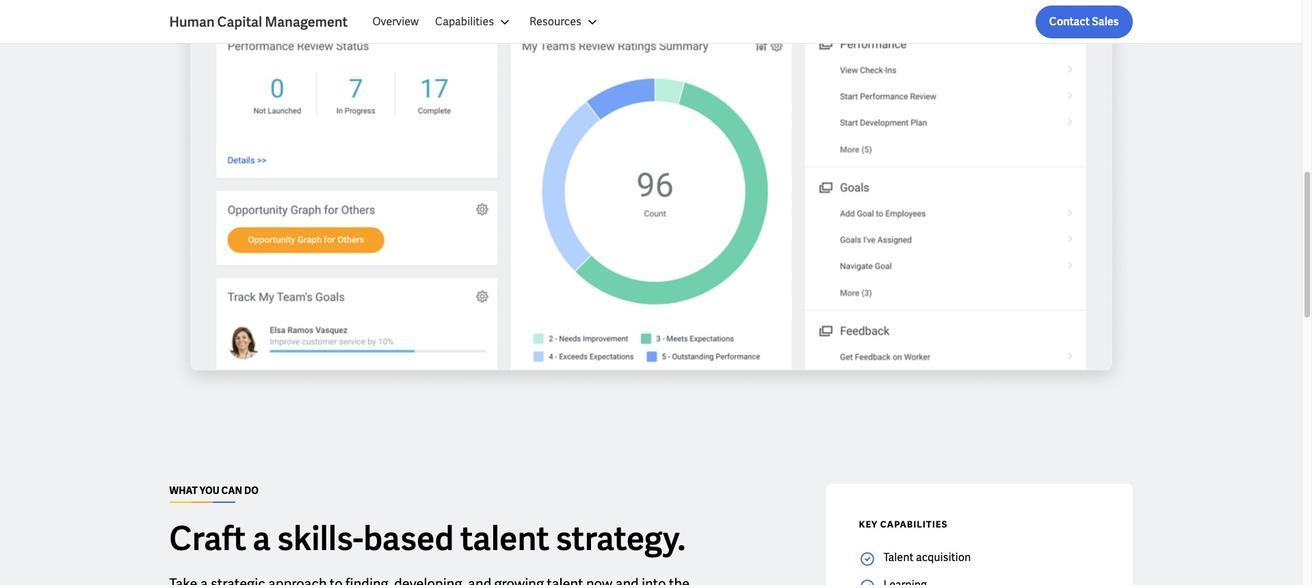 Task type: vqa. For each thing, say whether or not it's contained in the screenshot.
Being
no



Task type: locate. For each thing, give the bounding box(es) containing it.
menu
[[364, 5, 609, 38]]

team performance dashboard showing performance review status and a summary of team's review ratings. image
[[169, 0, 1133, 396]]

overview
[[373, 14, 419, 29]]

do
[[244, 484, 259, 497]]

list
[[364, 5, 1133, 38]]

a
[[253, 517, 271, 560]]

contact
[[1050, 14, 1090, 29]]

capabilities
[[880, 519, 948, 530]]

you
[[200, 484, 220, 497]]

capabilities button
[[427, 5, 521, 38]]

craft a skills-based talent strategy.
[[169, 517, 686, 560]]

key capabilities
[[859, 519, 948, 530]]

human capital management link
[[169, 12, 364, 31]]

overview link
[[364, 5, 427, 38]]

can
[[221, 484, 242, 497]]

talent
[[461, 517, 550, 560]]

capabilities
[[435, 14, 494, 29]]

menu containing overview
[[364, 5, 609, 38]]

craft
[[169, 517, 246, 560]]



Task type: describe. For each thing, give the bounding box(es) containing it.
resources
[[530, 14, 582, 29]]

sales
[[1092, 14, 1119, 29]]

management
[[265, 13, 348, 31]]

key
[[859, 519, 878, 530]]

what you can do
[[169, 484, 259, 497]]

contact sales
[[1050, 14, 1119, 29]]

human
[[169, 13, 215, 31]]

human capital management
[[169, 13, 348, 31]]

acquisition
[[916, 550, 971, 565]]

list containing overview
[[364, 5, 1133, 38]]

based
[[363, 517, 454, 560]]

talent acquisition
[[884, 550, 971, 565]]

strategy.
[[556, 517, 686, 560]]

capital
[[217, 13, 262, 31]]

contact sales link
[[1036, 5, 1133, 38]]

resources button
[[521, 5, 609, 38]]

what
[[169, 484, 198, 497]]

talent
[[884, 550, 914, 565]]

skills-
[[277, 517, 363, 560]]



